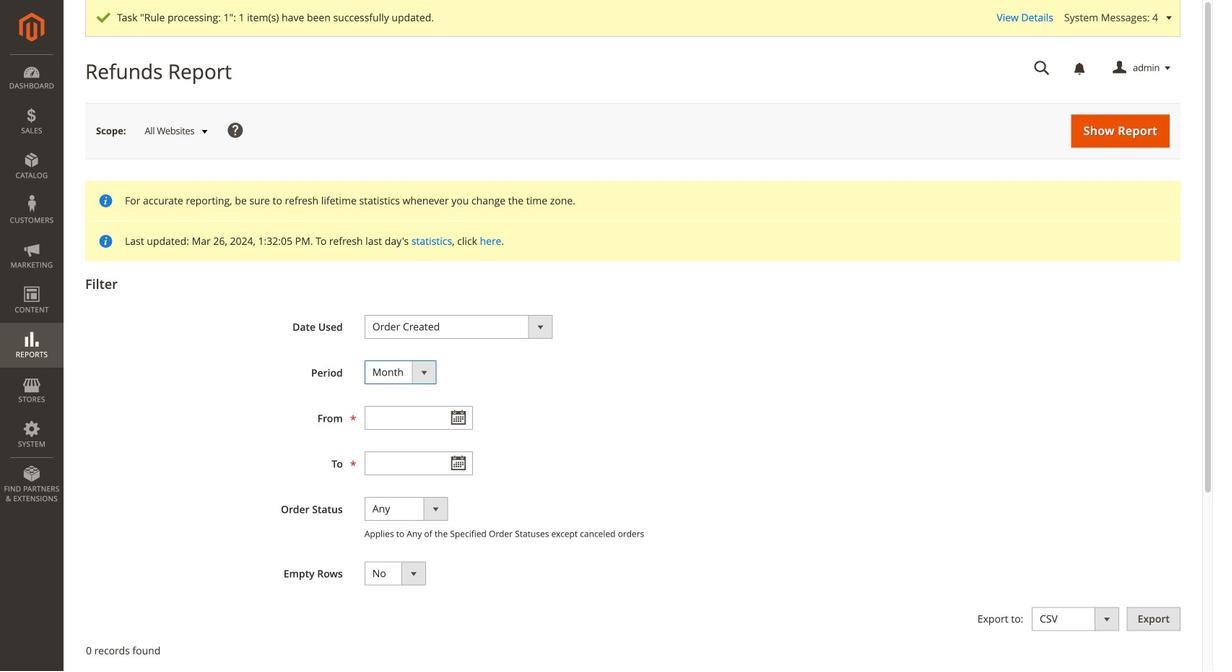 Task type: describe. For each thing, give the bounding box(es) containing it.
magento admin panel image
[[19, 12, 44, 42]]



Task type: locate. For each thing, give the bounding box(es) containing it.
menu bar
[[0, 54, 64, 511]]

None text field
[[1024, 56, 1061, 81], [365, 406, 473, 430], [1024, 56, 1061, 81], [365, 406, 473, 430]]

None text field
[[365, 452, 473, 475]]



Task type: vqa. For each thing, say whether or not it's contained in the screenshot.
menu
no



